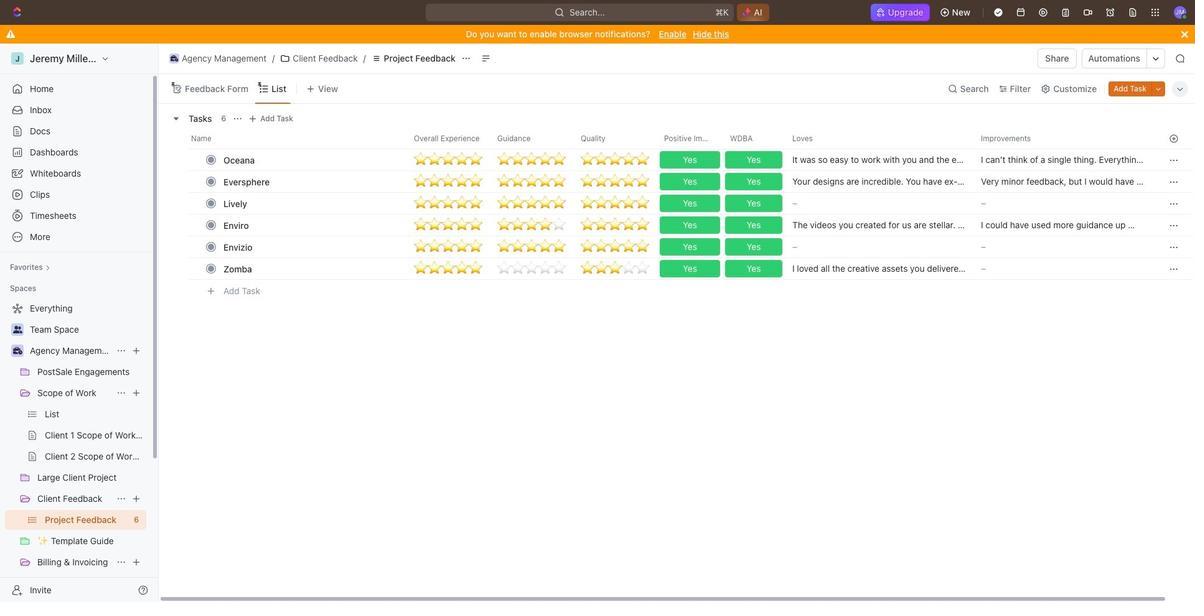 Task type: vqa. For each thing, say whether or not it's contained in the screenshot.
with
no



Task type: locate. For each thing, give the bounding box(es) containing it.
set value for guidance custom field element
[[497, 262, 511, 276], [511, 262, 525, 276], [525, 262, 539, 276], [539, 262, 552, 276], [552, 262, 566, 276]]

1 set value for guidance custom field element from the left
[[497, 262, 511, 276]]

tree inside the sidebar navigation
[[5, 299, 146, 603]]

quality custom field. :3 .of. 5 element
[[581, 262, 595, 276], [595, 262, 608, 276], [608, 262, 622, 276], [622, 262, 636, 276], [636, 262, 649, 276]]

5 quality custom field. :3 .of. 5 element from the left
[[636, 262, 649, 276]]

4 quality custom field. :3 .of. 5 element from the left
[[622, 262, 636, 276]]

quality custom field. :5 .of. 5 element
[[581, 153, 595, 167], [595, 153, 608, 167], [608, 153, 622, 167], [622, 153, 636, 167], [636, 153, 649, 167], [581, 175, 595, 189], [595, 175, 608, 189], [608, 175, 622, 189], [622, 175, 636, 189], [636, 175, 649, 189], [581, 197, 595, 210], [595, 197, 608, 210], [608, 197, 622, 210], [622, 197, 636, 210], [636, 197, 649, 210], [581, 219, 595, 232], [595, 219, 608, 232], [608, 219, 622, 232], [622, 219, 636, 232], [636, 219, 649, 232], [581, 240, 595, 254], [595, 240, 608, 254], [608, 240, 622, 254], [622, 240, 636, 254], [636, 240, 649, 254]]

tree
[[5, 299, 146, 603]]

guidance custom field. :4 .of. 5 element
[[497, 219, 511, 232], [511, 219, 525, 232], [525, 219, 539, 232], [539, 219, 552, 232], [552, 219, 566, 232]]

user group image
[[13, 326, 22, 334]]

guidance custom field. :5 .of. 5 element
[[497, 153, 511, 167], [511, 153, 525, 167], [525, 153, 539, 167], [539, 153, 552, 167], [552, 153, 566, 167], [497, 175, 511, 189], [511, 175, 525, 189], [525, 175, 539, 189], [539, 175, 552, 189], [552, 175, 566, 189], [497, 197, 511, 210], [511, 197, 525, 210], [525, 197, 539, 210], [539, 197, 552, 210], [552, 197, 566, 210], [497, 240, 511, 254], [511, 240, 525, 254], [525, 240, 539, 254], [539, 240, 552, 254], [552, 240, 566, 254]]

2 set value for guidance custom field element from the left
[[511, 262, 525, 276]]

1 quality custom field. :3 .of. 5 element from the left
[[581, 262, 595, 276]]

2 quality custom field. :3 .of. 5 element from the left
[[595, 262, 608, 276]]

overall experience custom field. :5 .of. 5 element
[[414, 153, 428, 167], [428, 153, 441, 167], [441, 153, 455, 167], [455, 153, 469, 167], [469, 153, 482, 167], [414, 175, 428, 189], [428, 175, 441, 189], [441, 175, 455, 189], [455, 175, 469, 189], [469, 175, 482, 189], [414, 197, 428, 210], [428, 197, 441, 210], [441, 197, 455, 210], [455, 197, 469, 210], [469, 197, 482, 210], [414, 219, 428, 232], [428, 219, 441, 232], [441, 219, 455, 232], [455, 219, 469, 232], [469, 219, 482, 232], [414, 240, 428, 254], [428, 240, 441, 254], [441, 240, 455, 254], [455, 240, 469, 254], [469, 240, 482, 254], [414, 262, 428, 276], [428, 262, 441, 276], [441, 262, 455, 276], [455, 262, 469, 276], [469, 262, 482, 276]]



Task type: describe. For each thing, give the bounding box(es) containing it.
business time image
[[170, 55, 178, 62]]

5 set value for guidance custom field element from the left
[[552, 262, 566, 276]]

3 guidance custom field. :4 .of. 5 element from the left
[[525, 219, 539, 232]]

1 guidance custom field. :4 .of. 5 element from the left
[[497, 219, 511, 232]]

5 guidance custom field. :4 .of. 5 element from the left
[[552, 219, 566, 232]]

business time image
[[13, 347, 22, 355]]

4 set value for guidance custom field element from the left
[[539, 262, 552, 276]]

3 quality custom field. :3 .of. 5 element from the left
[[608, 262, 622, 276]]

jeremy miller's workspace, , element
[[11, 52, 24, 65]]

3 set value for guidance custom field element from the left
[[525, 262, 539, 276]]

sidebar navigation
[[0, 44, 161, 603]]

4 guidance custom field. :4 .of. 5 element from the left
[[539, 219, 552, 232]]

2 guidance custom field. :4 .of. 5 element from the left
[[511, 219, 525, 232]]



